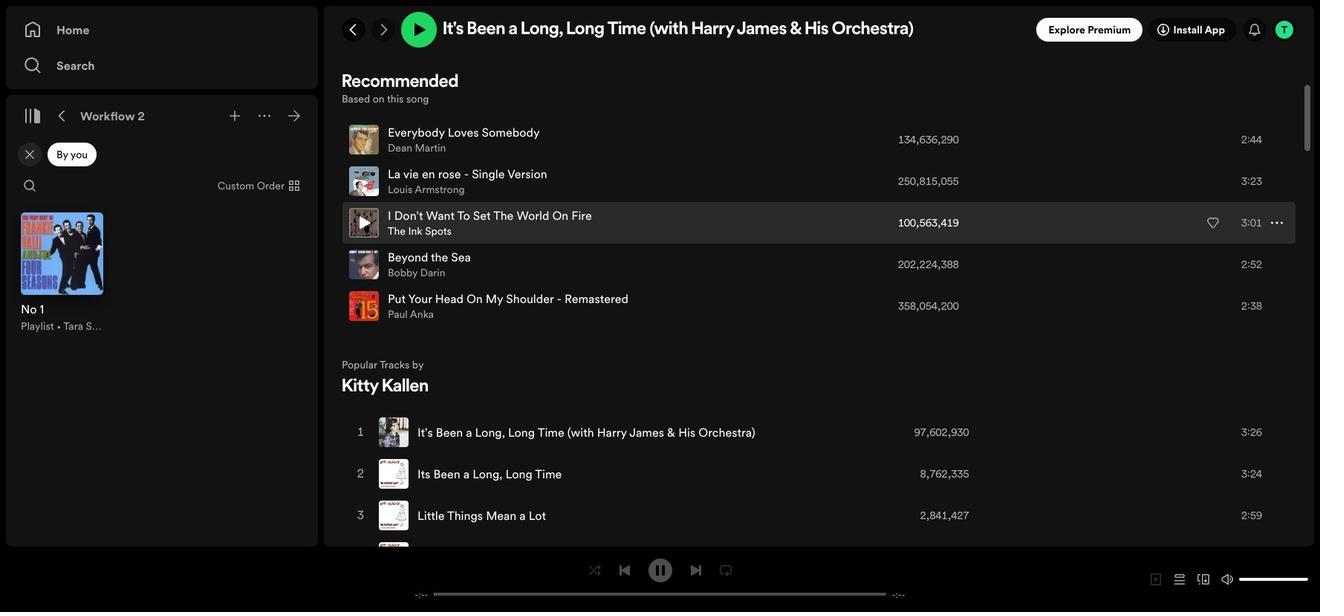 Task type: locate. For each thing, give the bounding box(es) containing it.
somebody
[[482, 124, 540, 140]]

202,224,388
[[899, 257, 959, 272]]

don't
[[394, 207, 423, 224]]

the left 'ink'
[[388, 224, 406, 239]]

pause image
[[654, 564, 666, 576]]

its been a long, long time
[[418, 466, 562, 482]]

1 horizontal spatial then
[[539, 0, 563, 11]]

1 horizontal spatial it's
[[418, 424, 433, 441]]

it's been a long, long time (with harry james & his orchestra) cell
[[379, 412, 882, 453]]

once,
[[401, 0, 431, 11]]

put your head on my shoulder - remastered paul anka
[[388, 291, 629, 322]]

recommended based on this song
[[342, 74, 459, 106]]

1 vertical spatial long,
[[475, 424, 505, 441]]

recommended
[[342, 74, 459, 91]]

put your head on my shoulder - remastered cell
[[349, 286, 872, 326]]

1 horizontal spatial orchestra)
[[832, 21, 914, 39]]

time inside the its been a long, long time cell
[[535, 466, 562, 482]]

time down once
[[608, 21, 647, 39]]

again
[[342, 11, 371, 27]]

martin
[[415, 140, 446, 155]]

1 vertical spatial been
[[436, 424, 463, 441]]

0 horizontal spatial the
[[388, 224, 406, 239]]

it's been a long, long time (with harry james & his orchestra) link
[[418, 424, 756, 441]]

0 horizontal spatial :-
[[419, 588, 425, 601]]

la vie en rose - single version cell
[[349, 161, 872, 201]]

1 horizontal spatial on
[[553, 207, 569, 224]]

2,841,427
[[921, 508, 969, 523]]

it's inside so kiss me once, then kiss me twice, then kiss me once again it's been a long, long time
[[342, 27, 357, 44]]

beyond the sea link
[[388, 249, 471, 265]]

long,
[[399, 27, 426, 44]]

it's been a long, long time (with harry james & his orchestra) up the its been a long, long time cell
[[418, 424, 756, 441]]

me left twice,
[[484, 0, 500, 11]]

1 horizontal spatial kiss
[[461, 0, 481, 11]]

1 vertical spatial james
[[630, 424, 664, 441]]

long, inside the top bar and user menu element
[[521, 21, 563, 39]]

:-
[[419, 588, 425, 601], [896, 588, 902, 601]]

1 horizontal spatial me
[[484, 0, 500, 11]]

kiss
[[359, 0, 379, 11], [461, 0, 481, 11], [566, 0, 586, 11]]

been right its
[[434, 466, 461, 482]]

home link
[[24, 15, 300, 45]]

2 horizontal spatial kiss
[[566, 0, 586, 11]]

Custom Order, Grid view field
[[206, 174, 309, 198]]

things
[[447, 508, 483, 524]]

based
[[342, 91, 370, 106]]

it's been a long, long time (with harry james & his orchestra) down once
[[443, 21, 914, 39]]

1 horizontal spatial :-
[[896, 588, 902, 601]]

1 vertical spatial harry
[[597, 424, 627, 441]]

0 horizontal spatial it's
[[342, 27, 357, 44]]

order
[[257, 178, 285, 193]]

1 vertical spatial orchestra)
[[699, 424, 756, 441]]

cell
[[355, 537, 367, 577], [379, 537, 882, 577], [894, 537, 1146, 577], [1158, 537, 1284, 577]]

time
[[608, 21, 647, 39], [538, 424, 565, 441], [535, 466, 562, 482]]

it's up its
[[418, 424, 433, 441]]

0 vertical spatial long
[[566, 21, 605, 39]]

head
[[435, 291, 464, 307]]

1 horizontal spatial james
[[737, 21, 787, 39]]

it's right long,
[[443, 21, 464, 39]]

time inside it's been a long, long time (with harry james & his orchestra) cell
[[538, 424, 565, 441]]

long, for 8,762,335
[[473, 466, 503, 482]]

on left fire
[[553, 207, 569, 224]]

t
[[1282, 22, 1288, 37]]

0 horizontal spatial harry
[[597, 424, 627, 441]]

orchestra)
[[832, 21, 914, 39], [699, 424, 756, 441]]

search in your library image
[[24, 180, 36, 192]]

a right go forward image in the top left of the page
[[390, 27, 396, 44]]

remastered
[[565, 291, 629, 307]]

it's left been
[[342, 27, 357, 44]]

been up the its been a long, long time
[[436, 424, 463, 441]]

0 vertical spatial it's been a long, long time (with harry james & his orchestra)
[[443, 21, 914, 39]]

group
[[12, 204, 112, 342]]

1 cell from the left
[[355, 537, 367, 577]]

2 vertical spatial been
[[434, 466, 461, 482]]

the
[[493, 207, 514, 224], [388, 224, 406, 239]]

on
[[553, 207, 569, 224], [467, 291, 483, 307]]

single
[[472, 166, 505, 182]]

on inside i don't want to set the world on fire the ink spots
[[553, 207, 569, 224]]

playlist •
[[21, 319, 63, 333]]

8,762,335
[[921, 467, 969, 482]]

1 horizontal spatial his
[[805, 21, 829, 39]]

1 horizontal spatial harry
[[692, 21, 734, 39]]

then right once, at the top
[[434, 0, 458, 11]]

0 vertical spatial long,
[[521, 21, 563, 39]]

0 horizontal spatial me
[[382, 0, 398, 11]]

little things mean a lot link
[[418, 508, 546, 524]]

it's been a long, long time (with harry james & his orchestra) inside the top bar and user menu element
[[443, 21, 914, 39]]

2 -:-- from the left
[[892, 588, 906, 601]]

long, up little things mean a lot link
[[473, 466, 503, 482]]

version
[[508, 166, 548, 182]]

3 me from the left
[[589, 0, 605, 11]]

2 vertical spatial long
[[506, 466, 533, 482]]

me
[[382, 0, 398, 11], [484, 0, 500, 11], [589, 0, 605, 11]]

0 vertical spatial james
[[737, 21, 787, 39]]

it's been a long, long time (with harry james & his orchestra)
[[443, 21, 914, 39], [418, 424, 756, 441]]

custom
[[218, 178, 254, 193]]

beyond the sea cell
[[349, 245, 872, 285]]

2 vertical spatial time
[[535, 466, 562, 482]]

james inside the top bar and user menu element
[[737, 21, 787, 39]]

darin
[[421, 265, 446, 280]]

0 horizontal spatial kiss
[[359, 0, 379, 11]]

long
[[429, 27, 452, 44]]

been
[[467, 21, 506, 39], [436, 424, 463, 441], [434, 466, 461, 482]]

bobby
[[388, 265, 418, 280]]

on
[[373, 91, 385, 106]]

long, up its been a long, long time link
[[475, 424, 505, 441]]

1 vertical spatial &
[[667, 424, 676, 441]]

rose
[[438, 166, 461, 182]]

previous image
[[619, 564, 631, 576]]

2 then from the left
[[539, 0, 563, 11]]

popular tracks by kitty kallen
[[342, 357, 429, 396]]

connect to a device image
[[1198, 574, 1210, 586]]

me left once
[[589, 0, 605, 11]]

i don't want to set the world on fire row
[[343, 202, 1296, 244]]

0 horizontal spatial &
[[667, 424, 676, 441]]

0 vertical spatial been
[[467, 21, 506, 39]]

1 vertical spatial on
[[467, 291, 483, 307]]

-
[[464, 166, 469, 182], [557, 291, 562, 307], [415, 588, 419, 601], [425, 588, 428, 601], [892, 588, 896, 601], [902, 588, 906, 601]]

james
[[737, 21, 787, 39], [630, 424, 664, 441]]

0 vertical spatial (with
[[650, 21, 689, 39]]

2 horizontal spatial me
[[589, 0, 605, 11]]

1 vertical spatial long
[[508, 424, 535, 441]]

a
[[509, 21, 518, 39], [390, 27, 396, 44], [466, 424, 472, 441], [464, 466, 470, 482], [520, 508, 526, 524]]

it's inside cell
[[418, 424, 433, 441]]

group containing playlist
[[12, 204, 112, 342]]

next image
[[690, 564, 702, 576]]

go forward image
[[378, 24, 389, 36]]

tracks
[[380, 357, 410, 372]]

everybody loves somebody cell
[[349, 120, 872, 160]]

1 horizontal spatial the
[[493, 207, 514, 224]]

1 horizontal spatial -:--
[[892, 588, 906, 601]]

been for 97,602,930
[[436, 424, 463, 441]]

on left my
[[467, 291, 483, 307]]

1 vertical spatial his
[[679, 424, 696, 441]]

kiss up time
[[461, 0, 481, 11]]

0 vertical spatial on
[[553, 207, 569, 224]]

2 horizontal spatial it's
[[443, 21, 464, 39]]

explore
[[1049, 22, 1086, 37]]

ink
[[408, 224, 423, 239]]

been inside the top bar and user menu element
[[467, 21, 506, 39]]

put
[[388, 291, 406, 307]]

time for 8,762,335
[[535, 466, 562, 482]]

2:59
[[1242, 508, 1263, 523]]

4 cell from the left
[[1158, 537, 1284, 577]]

you
[[70, 147, 88, 162]]

orchestra) inside it's been a long, long time (with harry james & his orchestra) cell
[[699, 424, 756, 441]]

the right set
[[493, 207, 514, 224]]

time up lot
[[535, 466, 562, 482]]

his inside cell
[[679, 424, 696, 441]]

0 vertical spatial &
[[790, 21, 802, 39]]

3 kiss from the left
[[566, 0, 586, 11]]

long
[[566, 21, 605, 39], [508, 424, 535, 441], [506, 466, 533, 482]]

None search field
[[18, 174, 42, 198]]

install
[[1174, 22, 1203, 37]]

0 horizontal spatial james
[[630, 424, 664, 441]]

0 horizontal spatial his
[[679, 424, 696, 441]]

0 vertical spatial harry
[[692, 21, 734, 39]]

& inside cell
[[667, 424, 676, 441]]

it's
[[443, 21, 464, 39], [342, 27, 357, 44], [418, 424, 433, 441]]

0 vertical spatial his
[[805, 21, 829, 39]]

been down twice,
[[467, 21, 506, 39]]

then
[[434, 0, 458, 11], [539, 0, 563, 11]]

0 horizontal spatial (with
[[568, 424, 594, 441]]

1 kiss from the left
[[359, 0, 379, 11]]

0 vertical spatial time
[[608, 21, 647, 39]]

1 vertical spatial (with
[[568, 424, 594, 441]]

louis armstrong link
[[388, 182, 465, 197]]

By you checkbox
[[48, 143, 97, 166]]

workflow 2
[[80, 108, 145, 124]]

vie
[[403, 166, 419, 182]]

then right twice,
[[539, 0, 563, 11]]

kiss right so
[[359, 0, 379, 11]]

1 vertical spatial time
[[538, 424, 565, 441]]

2 vertical spatial long,
[[473, 466, 503, 482]]

0 horizontal spatial then
[[434, 0, 458, 11]]

paul
[[388, 307, 408, 322]]

1 vertical spatial it's been a long, long time (with harry james & his orchestra)
[[418, 424, 756, 441]]

0 horizontal spatial -:--
[[415, 588, 428, 601]]

on inside the put your head on my shoulder - remastered paul anka
[[467, 291, 483, 307]]

little
[[418, 508, 445, 524]]

time up its been a long, long time link
[[538, 424, 565, 441]]

kiss left once
[[566, 0, 586, 11]]

me up go forward image in the top left of the page
[[382, 0, 398, 11]]

2 cell from the left
[[379, 537, 882, 577]]

2 me from the left
[[484, 0, 500, 11]]

0 horizontal spatial on
[[467, 291, 483, 307]]

0 horizontal spatial orchestra)
[[699, 424, 756, 441]]

1 me from the left
[[382, 0, 398, 11]]

long,
[[521, 21, 563, 39], [475, 424, 505, 441], [473, 466, 503, 482]]

0 vertical spatial orchestra)
[[832, 21, 914, 39]]

long, down twice,
[[521, 21, 563, 39]]

a up things
[[464, 466, 470, 482]]

top bar and user menu element
[[324, 6, 1315, 54]]

home
[[56, 22, 90, 38]]

dean martin link
[[388, 140, 446, 155]]

main element
[[6, 6, 318, 547]]

disable repeat image
[[720, 564, 732, 576]]

1 horizontal spatial (with
[[650, 21, 689, 39]]

1 horizontal spatial &
[[790, 21, 802, 39]]



Task type: describe. For each thing, give the bounding box(es) containing it.
t button
[[1273, 18, 1297, 42]]

dean
[[388, 140, 412, 155]]

james inside it's been a long, long time (with harry james & his orchestra) cell
[[630, 424, 664, 441]]

1 -:-- from the left
[[415, 588, 428, 601]]

everybody
[[388, 124, 445, 140]]

i
[[388, 207, 391, 224]]

custom order
[[218, 178, 285, 193]]

358,054,200
[[899, 299, 959, 314]]

•
[[57, 319, 61, 333]]

workflow
[[80, 108, 135, 124]]

2
[[138, 108, 145, 124]]

3:26
[[1242, 425, 1263, 440]]

none search field inside main element
[[18, 174, 42, 198]]

play i don't want to set the world on fire by the ink spots image
[[355, 214, 373, 232]]

bobby darin link
[[388, 265, 446, 280]]

long for 97,602,930
[[508, 424, 535, 441]]

its
[[418, 466, 431, 482]]

song
[[406, 91, 429, 106]]

little things mean a lot
[[418, 508, 546, 524]]

put your head on my shoulder - remastered link
[[388, 291, 629, 307]]

anka
[[410, 307, 434, 322]]

armstrong
[[415, 182, 465, 197]]

fire
[[572, 207, 592, 224]]

en
[[422, 166, 435, 182]]

spots
[[425, 224, 452, 239]]

long inside the top bar and user menu element
[[566, 21, 605, 39]]

(with inside the top bar and user menu element
[[650, 21, 689, 39]]

long for 8,762,335
[[506, 466, 533, 482]]

2:44
[[1242, 132, 1263, 147]]

search link
[[24, 51, 300, 80]]

what's new image
[[1249, 24, 1261, 36]]

to
[[457, 207, 470, 224]]

3 cell from the left
[[894, 537, 1146, 577]]

premium
[[1088, 22, 1131, 37]]

250,815,055
[[899, 174, 959, 189]]

my
[[486, 291, 503, 307]]

set
[[473, 207, 491, 224]]

(with inside cell
[[568, 424, 594, 441]]

install app
[[1174, 22, 1226, 37]]

explore premium button
[[1037, 18, 1143, 42]]

& inside the top bar and user menu element
[[790, 21, 802, 39]]

group inside main element
[[12, 204, 112, 342]]

paul anka link
[[388, 307, 434, 322]]

a inside so kiss me once, then kiss me twice, then kiss me once again it's been a long, long time
[[390, 27, 396, 44]]

beyond the sea bobby darin
[[388, 249, 471, 280]]

shoulder
[[506, 291, 554, 307]]

want
[[426, 207, 455, 224]]

the ink spots link
[[388, 224, 452, 239]]

your
[[408, 291, 432, 307]]

2 kiss from the left
[[461, 0, 481, 11]]

100,563,419
[[899, 216, 959, 230]]

time inside the top bar and user menu element
[[608, 21, 647, 39]]

world
[[517, 207, 550, 224]]

3:01
[[1242, 216, 1263, 230]]

app
[[1205, 22, 1226, 37]]

2:52
[[1242, 257, 1263, 272]]

enable shuffle image
[[589, 564, 601, 576]]

i don't want to set the world on fire link
[[388, 207, 592, 224]]

little things mean a lot cell
[[379, 496, 882, 536]]

harry inside the top bar and user menu element
[[692, 21, 734, 39]]

by you
[[56, 147, 88, 162]]

once
[[608, 0, 635, 11]]

2 :- from the left
[[896, 588, 902, 601]]

its been a long, long time link
[[418, 466, 562, 482]]

kitty
[[342, 378, 379, 396]]

2:38
[[1242, 299, 1263, 314]]

volume high image
[[1222, 574, 1234, 586]]

lot
[[529, 508, 546, 524]]

orchestra) inside the top bar and user menu element
[[832, 21, 914, 39]]

a down twice,
[[509, 21, 518, 39]]

been
[[360, 27, 387, 44]]

search
[[56, 57, 95, 74]]

time
[[455, 27, 479, 44]]

by
[[56, 147, 68, 162]]

go back image
[[348, 24, 360, 36]]

clear filters image
[[24, 149, 36, 161]]

i don't want to set the world on fire cell
[[349, 203, 872, 243]]

everybody loves somebody dean martin
[[388, 124, 540, 155]]

Disable repeat checkbox
[[714, 559, 738, 582]]

1 then from the left
[[434, 0, 458, 11]]

la vie en rose - single version link
[[388, 166, 548, 182]]

so
[[342, 0, 356, 11]]

it's inside the top bar and user menu element
[[443, 21, 464, 39]]

3:01 cell
[[1154, 203, 1284, 243]]

beyond
[[388, 249, 428, 265]]

player controls element
[[399, 559, 922, 601]]

long, for 97,602,930
[[475, 424, 505, 441]]

mean
[[486, 508, 517, 524]]

134,636,290
[[899, 132, 959, 147]]

3:24
[[1242, 467, 1263, 482]]

3:23
[[1242, 174, 1263, 189]]

la vie en rose - single version louis armstrong
[[388, 166, 548, 197]]

so kiss me once, then kiss me twice, then kiss me once again it's been a long, long time
[[342, 0, 635, 44]]

his inside the top bar and user menu element
[[805, 21, 829, 39]]

- inside la vie en rose - single version louis armstrong
[[464, 166, 469, 182]]

sea
[[451, 249, 471, 265]]

playlist
[[21, 319, 54, 333]]

its been a long, long time cell
[[379, 454, 882, 494]]

- inside the put your head on my shoulder - remastered paul anka
[[557, 291, 562, 307]]

97,602,930
[[915, 425, 969, 440]]

1 :- from the left
[[419, 588, 425, 601]]

the
[[431, 249, 448, 265]]

been for 8,762,335
[[434, 466, 461, 482]]

time for 97,602,930
[[538, 424, 565, 441]]

popular
[[342, 357, 377, 372]]

kallen
[[382, 378, 429, 396]]

by
[[412, 357, 424, 372]]

a up its been a long, long time link
[[466, 424, 472, 441]]

la
[[388, 166, 401, 182]]

a left lot
[[520, 508, 526, 524]]

harry inside it's been a long, long time (with harry james & his orchestra) cell
[[597, 424, 627, 441]]

it's been a long, long time (with harry james & his orchestra) inside cell
[[418, 424, 756, 441]]

this
[[387, 91, 404, 106]]



Task type: vqa. For each thing, say whether or not it's contained in the screenshot.
6 related to Crazy
no



